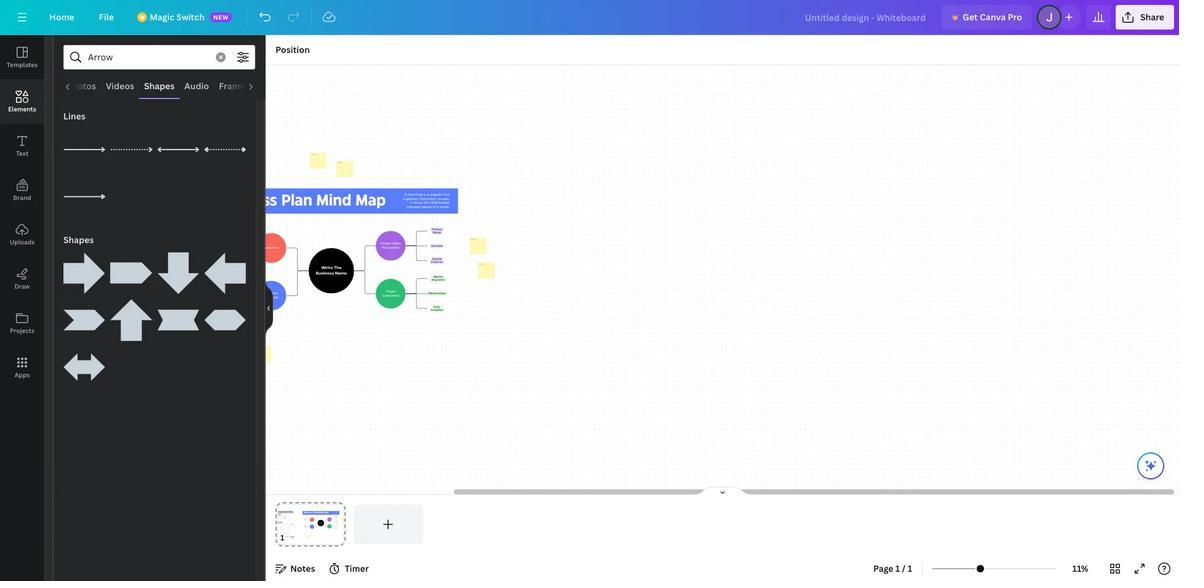 Task type: describe. For each thing, give the bounding box(es) containing it.
pro
[[1008, 11, 1023, 23]]

product
[[432, 228, 442, 231]]

position button
[[271, 40, 315, 60]]

templates
[[7, 60, 38, 69]]

videos
[[106, 80, 134, 92]]

2 1 from the left
[[908, 563, 913, 574]]

11%
[[1073, 563, 1089, 574]]

Design title text field
[[796, 5, 938, 30]]

brand
[[13, 193, 31, 202]]

arrow block concave image
[[157, 299, 199, 341]]

videos button
[[101, 74, 139, 98]]

page 1 image
[[276, 505, 346, 544]]

services
[[431, 244, 442, 247]]

relationships
[[430, 201, 450, 204]]

side panel tab list
[[0, 35, 44, 390]]

shapes button
[[139, 74, 180, 98]]

get canva pro button
[[942, 5, 1033, 30]]

early
[[434, 305, 440, 308]]

that
[[444, 192, 450, 196]]

1 horizontal spatial a
[[437, 205, 439, 209]]

elements
[[8, 105, 36, 113]]

share button
[[1116, 5, 1175, 30]]

home link
[[39, 5, 84, 30]]

apps button
[[0, 345, 44, 390]]

charts
[[260, 80, 288, 92]]

arrow block 2 right image
[[63, 299, 105, 341]]

arrow down image
[[157, 252, 199, 294]]

text button
[[0, 124, 44, 168]]

text
[[16, 149, 28, 158]]

adopters
[[431, 308, 443, 311]]

apps
[[15, 371, 30, 379]]

special
[[432, 258, 442, 260]]

main menu bar
[[0, 0, 1180, 35]]

product range
[[432, 228, 442, 234]]

arrow block convex image
[[204, 299, 246, 341]]

of
[[433, 205, 436, 209]]

visually.
[[437, 196, 450, 200]]

special features
[[431, 258, 443, 263]]

segments
[[432, 278, 445, 281]]

0 vertical spatial a
[[427, 192, 429, 196]]

arrow left image
[[204, 252, 246, 294]]

market
[[434, 275, 443, 278]]

home
[[49, 11, 74, 23]]

timer
[[345, 563, 369, 574]]

switch
[[177, 11, 205, 23]]

position
[[276, 44, 310, 55]]

pieces
[[422, 205, 432, 209]]

arrow block right image
[[110, 252, 152, 294]]

/
[[903, 563, 906, 574]]

draw button
[[0, 257, 44, 301]]

a mind map is a diagram that organizes information visually. it shows the relationships between pieces of a whole.
[[403, 192, 450, 209]]

arrow horizontal image
[[63, 346, 105, 388]]

information
[[419, 196, 436, 200]]

get
[[963, 11, 978, 23]]

share
[[1141, 11, 1165, 23]]

audio
[[185, 80, 209, 92]]

canva assistant image
[[1144, 459, 1159, 473]]

magic
[[150, 11, 174, 23]]



Task type: vqa. For each thing, say whether or not it's contained in the screenshot.
the left Education
no



Task type: locate. For each thing, give the bounding box(es) containing it.
elements button
[[0, 79, 44, 124]]

timer button
[[325, 559, 374, 579]]

projects button
[[0, 301, 44, 345]]

page
[[874, 563, 894, 574]]

lines
[[63, 110, 86, 122]]

shapes
[[144, 80, 175, 92], [63, 234, 94, 245]]

page 1 / 1
[[874, 563, 913, 574]]

1 vertical spatial shapes
[[63, 234, 94, 245]]

relationships
[[429, 292, 446, 295]]

1
[[896, 563, 901, 574], [908, 563, 913, 574]]

hide pages image
[[693, 486, 752, 496]]

get canva pro
[[963, 11, 1023, 23]]

the
[[424, 201, 429, 204]]

11% button
[[1061, 559, 1101, 579]]

file button
[[89, 5, 124, 30]]

map
[[416, 192, 423, 196]]

1 horizontal spatial shapes
[[144, 80, 175, 92]]

Page title text field
[[290, 532, 295, 544]]

0 vertical spatial shapes
[[144, 80, 175, 92]]

uploads
[[10, 238, 35, 246]]

1 1 from the left
[[896, 563, 901, 574]]

1 left /
[[896, 563, 901, 574]]

shapes up the arrow right image
[[63, 234, 94, 245]]

audio button
[[180, 74, 214, 98]]

draw
[[14, 282, 30, 291]]

market segments
[[432, 275, 445, 281]]

shapes down search elements search box
[[144, 80, 175, 92]]

hide image
[[265, 279, 273, 338]]

a
[[404, 192, 407, 196]]

brand button
[[0, 168, 44, 212]]

mind
[[408, 192, 415, 196]]

shapes inside button
[[144, 80, 175, 92]]

a
[[427, 192, 429, 196], [437, 205, 439, 209]]

whole.
[[440, 205, 450, 209]]

notes
[[291, 563, 315, 574]]

file
[[99, 11, 114, 23]]

a right of
[[437, 205, 439, 209]]

organizes
[[403, 196, 418, 200]]

photos button
[[61, 74, 101, 98]]

1 right /
[[908, 563, 913, 574]]

group
[[63, 245, 105, 294], [110, 245, 152, 294], [157, 245, 199, 294], [204, 245, 246, 294], [63, 292, 105, 341], [110, 292, 152, 341], [157, 292, 199, 341], [204, 292, 246, 341], [63, 339, 105, 388]]

is
[[424, 192, 426, 196]]

photos
[[66, 80, 96, 92]]

features
[[431, 261, 443, 263]]

1 horizontal spatial 1
[[908, 563, 913, 574]]

new
[[213, 13, 229, 22]]

1 vertical spatial a
[[437, 205, 439, 209]]

between
[[407, 205, 421, 209]]

uploads button
[[0, 212, 44, 257]]

frames button
[[214, 74, 255, 98]]

charts button
[[255, 74, 293, 98]]

templates button
[[0, 35, 44, 79]]

notes button
[[271, 559, 320, 579]]

arrow right image
[[63, 252, 105, 294]]

diagram
[[430, 192, 443, 196]]

early adopters
[[431, 305, 443, 311]]

a right is
[[427, 192, 429, 196]]

0 horizontal spatial shapes
[[63, 234, 94, 245]]

shows
[[413, 201, 423, 204]]

magic switch
[[150, 11, 205, 23]]

Search elements search field
[[88, 46, 209, 69]]

it
[[410, 201, 412, 204]]

canva
[[980, 11, 1006, 23]]

frames
[[219, 80, 250, 92]]

add this line to the canvas image
[[63, 129, 105, 171], [110, 129, 152, 171], [157, 129, 199, 171], [204, 129, 246, 171], [63, 176, 105, 218]]

range
[[433, 231, 441, 234]]

0 horizontal spatial a
[[427, 192, 429, 196]]

0 horizontal spatial 1
[[896, 563, 901, 574]]

projects
[[10, 326, 34, 335]]

arrow up image
[[110, 299, 152, 341]]



